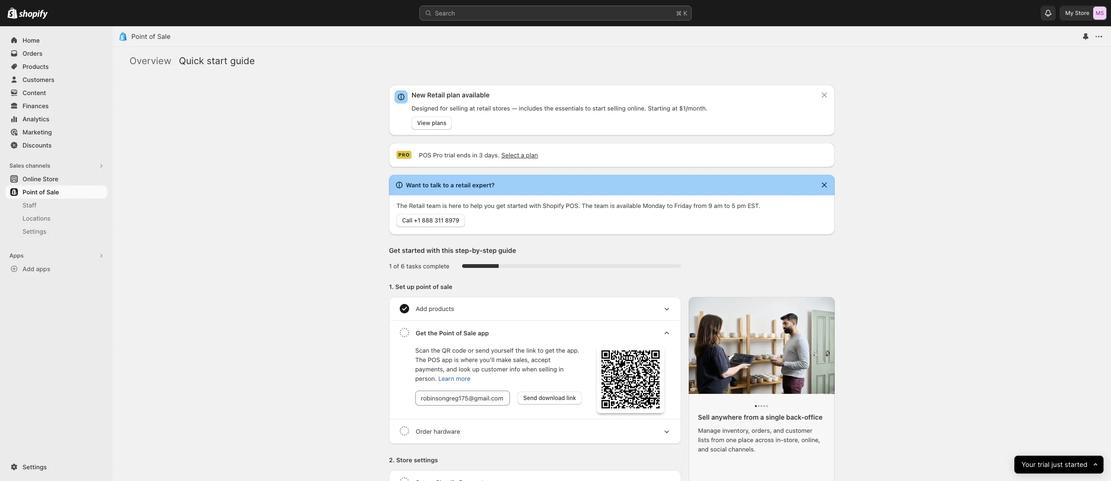 Task type: vqa. For each thing, say whether or not it's contained in the screenshot.
'A'
no



Task type: locate. For each thing, give the bounding box(es) containing it.
just
[[1051, 461, 1063, 469]]

point of sale link up overview
[[131, 32, 170, 40]]

0 vertical spatial point of sale
[[131, 32, 170, 40]]

0 horizontal spatial point
[[23, 189, 38, 196]]

1 horizontal spatial point
[[131, 32, 147, 40]]

products
[[23, 63, 49, 70]]

1 vertical spatial point of sale
[[23, 189, 59, 196]]

of down "online store"
[[39, 189, 45, 196]]

0 vertical spatial point of sale link
[[131, 32, 170, 40]]

⌘
[[676, 9, 682, 17]]

1 horizontal spatial of
[[149, 32, 155, 40]]

add apps button
[[6, 263, 107, 276]]

0 horizontal spatial of
[[39, 189, 45, 196]]

online
[[23, 175, 41, 183]]

0 horizontal spatial sale
[[46, 189, 59, 196]]

home
[[23, 37, 40, 44]]

online store
[[23, 175, 58, 183]]

store down sales channels button on the top
[[43, 175, 58, 183]]

settings
[[23, 228, 46, 236], [23, 464, 47, 472]]

0 vertical spatial point
[[131, 32, 147, 40]]

1 horizontal spatial point of sale link
[[131, 32, 170, 40]]

point of sale link
[[131, 32, 170, 40], [6, 186, 107, 199]]

channels
[[26, 162, 50, 169]]

my store
[[1065, 9, 1089, 16]]

customers
[[23, 76, 54, 84]]

quick start guide
[[179, 55, 255, 67]]

overview
[[129, 55, 171, 67]]

point right icon for point of sale
[[131, 32, 147, 40]]

sale
[[157, 32, 170, 40], [46, 189, 59, 196]]

0 vertical spatial settings
[[23, 228, 46, 236]]

home link
[[6, 34, 107, 47]]

point of sale link down "online store"
[[6, 186, 107, 199]]

of up overview button
[[149, 32, 155, 40]]

sales channels button
[[6, 160, 107, 173]]

sale down online store button
[[46, 189, 59, 196]]

1 vertical spatial point of sale link
[[6, 186, 107, 199]]

point
[[131, 32, 147, 40], [23, 189, 38, 196]]

store inside button
[[43, 175, 58, 183]]

content
[[23, 89, 46, 97]]

0 horizontal spatial store
[[43, 175, 58, 183]]

1 vertical spatial point
[[23, 189, 38, 196]]

point of sale inside point of sale link
[[23, 189, 59, 196]]

0 vertical spatial store
[[1075, 9, 1089, 16]]

content link
[[6, 86, 107, 99]]

point of sale down "online store"
[[23, 189, 59, 196]]

store right my
[[1075, 9, 1089, 16]]

sale up overview button
[[157, 32, 170, 40]]

0 horizontal spatial point of sale link
[[6, 186, 107, 199]]

discounts link
[[6, 139, 107, 152]]

1 vertical spatial settings
[[23, 464, 47, 472]]

shopify image
[[8, 7, 17, 19], [19, 10, 48, 19]]

orders link
[[6, 47, 107, 60]]

settings link
[[6, 225, 107, 238], [6, 461, 107, 474]]

of
[[149, 32, 155, 40], [39, 189, 45, 196]]

overview button
[[129, 55, 171, 67]]

finances
[[23, 102, 49, 110]]

0 horizontal spatial shopify image
[[8, 7, 17, 19]]

staff
[[23, 202, 36, 209]]

0 vertical spatial sale
[[157, 32, 170, 40]]

store
[[1075, 9, 1089, 16], [43, 175, 58, 183]]

search
[[435, 9, 455, 17]]

locations link
[[6, 212, 107, 225]]

finances link
[[6, 99, 107, 113]]

store for online store
[[43, 175, 58, 183]]

point of sale up overview
[[131, 32, 170, 40]]

0 vertical spatial settings link
[[6, 225, 107, 238]]

1 vertical spatial settings link
[[6, 461, 107, 474]]

1 vertical spatial store
[[43, 175, 58, 183]]

1 horizontal spatial store
[[1075, 9, 1089, 16]]

0 horizontal spatial point of sale
[[23, 189, 59, 196]]

point of sale
[[131, 32, 170, 40], [23, 189, 59, 196]]

apps button
[[6, 250, 107, 263]]

1 vertical spatial sale
[[46, 189, 59, 196]]

point up staff
[[23, 189, 38, 196]]



Task type: describe. For each thing, give the bounding box(es) containing it.
1 settings from the top
[[23, 228, 46, 236]]

1 horizontal spatial sale
[[157, 32, 170, 40]]

orders
[[23, 50, 42, 57]]

sales channels
[[9, 162, 50, 169]]

customers link
[[6, 73, 107, 86]]

online store button
[[0, 173, 113, 186]]

1 settings link from the top
[[6, 225, 107, 238]]

my
[[1065, 9, 1074, 16]]

sales
[[9, 162, 24, 169]]

apps
[[9, 252, 24, 259]]

analytics link
[[6, 113, 107, 126]]

2 settings link from the top
[[6, 461, 107, 474]]

0 vertical spatial of
[[149, 32, 155, 40]]

2 settings from the top
[[23, 464, 47, 472]]

your trial just started
[[1021, 461, 1088, 469]]

trial
[[1038, 461, 1050, 469]]

quick
[[179, 55, 204, 67]]

1 vertical spatial of
[[39, 189, 45, 196]]

⌘ k
[[676, 9, 687, 17]]

locations
[[23, 215, 51, 222]]

staff link
[[6, 199, 107, 212]]

add apps
[[23, 266, 50, 273]]

started
[[1065, 461, 1088, 469]]

analytics
[[23, 115, 49, 123]]

1 horizontal spatial point of sale
[[131, 32, 170, 40]]

1 horizontal spatial shopify image
[[19, 10, 48, 19]]

apps
[[36, 266, 50, 273]]

store for my store
[[1075, 9, 1089, 16]]

your trial just started button
[[1014, 457, 1104, 474]]

icon for point of sale image
[[118, 32, 128, 41]]

discounts
[[23, 142, 52, 149]]

products link
[[6, 60, 107, 73]]

add
[[23, 266, 34, 273]]

k
[[683, 9, 687, 17]]

my store image
[[1093, 7, 1106, 20]]

marketing link
[[6, 126, 107, 139]]

guide
[[230, 55, 255, 67]]

online store link
[[6, 173, 107, 186]]

your
[[1021, 461, 1036, 469]]

marketing
[[23, 129, 52, 136]]

start
[[207, 55, 227, 67]]



